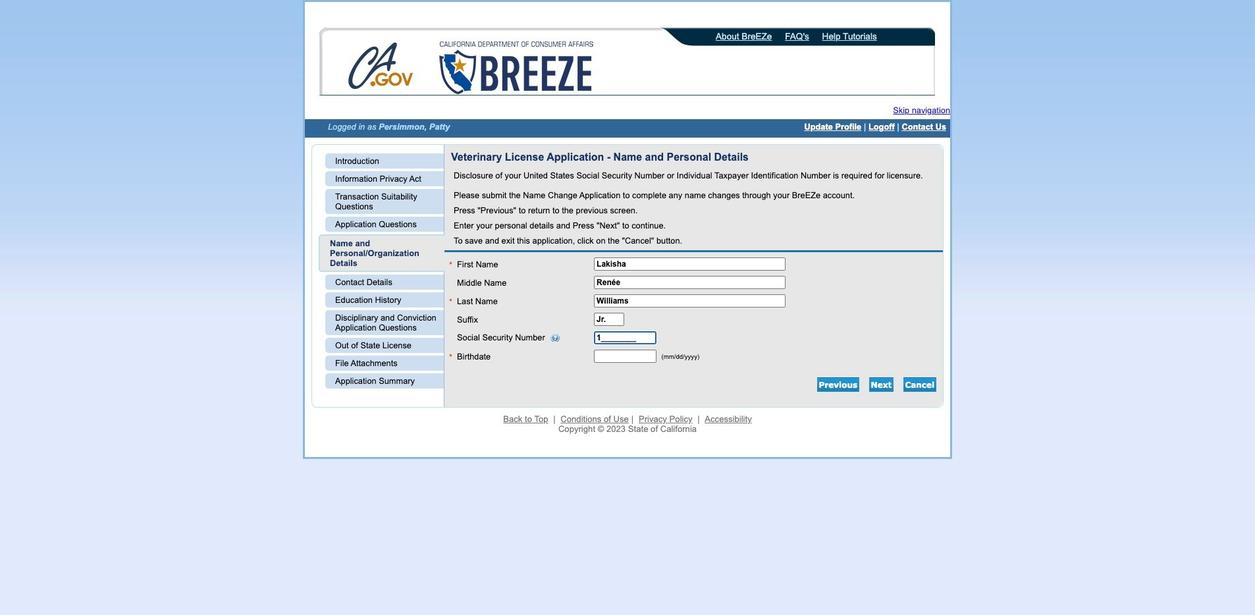 Task type: describe. For each thing, give the bounding box(es) containing it.
state of california breeze image
[[437, 42, 596, 94]]

disclosure of your social security number or individual tax identification number is mandatory. section 30 of the business and professions code and public law 94-455 [42 u.s.c.a. 405(c)(2)(c)] authorizes collection of your social security number or individual tax identification number. your social security number or individual tax identification number will be used exclusively for tax enforcement purposes, and for purposes of compliance with any judgment or order for family support in accordance with section 11350.6 of the welfare and institutions code, or for verification of licensure or examination status by a licensing or examination entity which utilizes a national examination and where licensure is reciprocal with the requesting state. if you fail to disclose your social security number or individual tax identification number, your application for initial or renewal license will not be processed and you will be reported to the franchise tax board, which may assess $100 penalty against you. image
[[545, 334, 561, 342]]



Task type: locate. For each thing, give the bounding box(es) containing it.
None submit
[[817, 378, 860, 392], [869, 378, 894, 392], [904, 378, 937, 392], [817, 378, 860, 392], [869, 378, 894, 392], [904, 378, 937, 392]]

None text field
[[594, 331, 657, 345], [594, 350, 657, 363], [594, 331, 657, 345], [594, 350, 657, 363]]

ca.gov image
[[348, 42, 415, 93]]

None text field
[[594, 258, 786, 271], [594, 276, 786, 289], [594, 295, 786, 308], [594, 313, 625, 326], [594, 258, 786, 271], [594, 276, 786, 289], [594, 295, 786, 308], [594, 313, 625, 326]]



